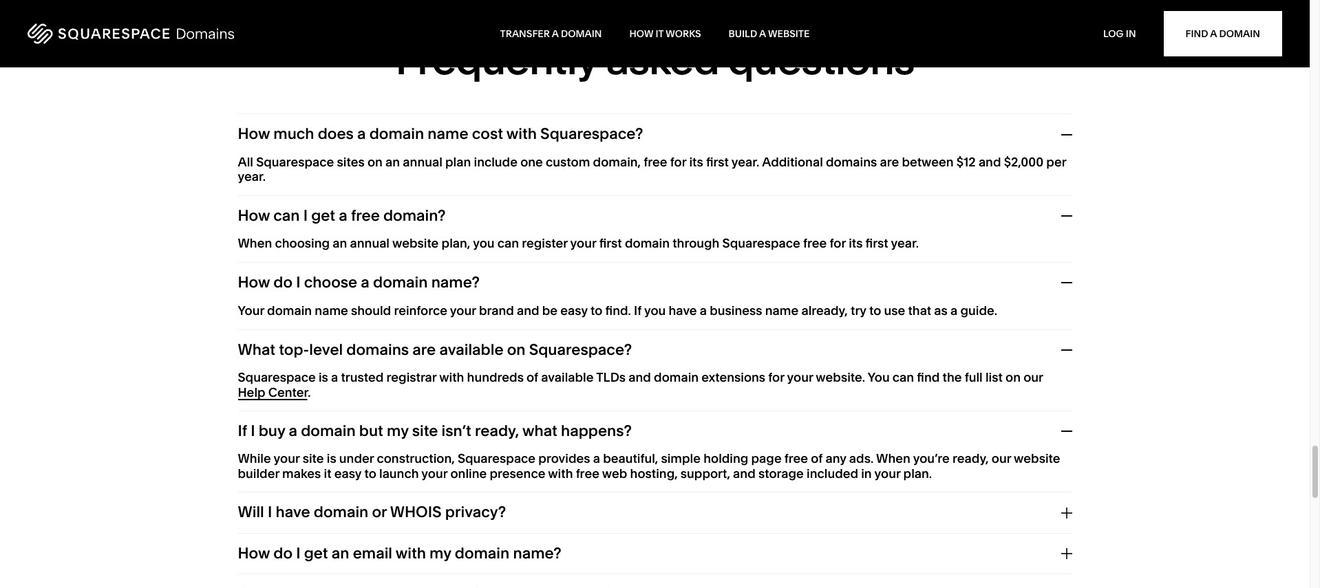 Task type: vqa. For each thing, say whether or not it's contained in the screenshot.
Google in the Coming From Google Domains? Here'S What To Expect
no



Task type: describe. For each thing, give the bounding box(es) containing it.
0 vertical spatial easy
[[561, 303, 588, 319]]

the
[[943, 370, 962, 386]]

should
[[351, 303, 391, 319]]

whois
[[390, 504, 442, 522]]

questions
[[728, 35, 915, 85]]

how can i get a free domain?
[[238, 206, 446, 225]]

your right register
[[571, 236, 597, 252]]

1 horizontal spatial year.
[[732, 154, 760, 170]]

will
[[238, 504, 264, 522]]

free right page
[[785, 451, 809, 467]]

per
[[1047, 154, 1067, 170]]

0 vertical spatial name?
[[432, 274, 480, 292]]

$12
[[957, 154, 976, 170]]

all
[[238, 154, 253, 170]]

how for how do i get an email with my domain name?
[[238, 545, 270, 563]]

find.
[[606, 303, 631, 319]]

but
[[359, 422, 383, 441]]

while
[[238, 451, 271, 467]]

be
[[543, 303, 558, 319]]

support,
[[681, 466, 731, 482]]

how do i choose a domain name?
[[238, 274, 480, 292]]

2 horizontal spatial year.
[[892, 236, 919, 252]]

is inside while your site is under construction, squarespace provides a beautiful, simple holding page free of any ads. when you're ready, our website builder makes it easy to launch your online presence with free web hosting, support, and storage included in your plan.
[[327, 451, 337, 467]]

how it works
[[630, 28, 702, 40]]

choosing
[[275, 236, 330, 252]]

will i have domain or whois privacy?
[[238, 504, 506, 522]]

frequently asked questions
[[396, 35, 915, 85]]

a right does
[[357, 125, 366, 144]]

.
[[308, 385, 311, 401]]

beautiful,
[[603, 451, 659, 467]]

as
[[935, 303, 948, 319]]

with up one
[[507, 125, 537, 144]]

construction,
[[377, 451, 455, 467]]

simple
[[661, 451, 701, 467]]

an for on
[[386, 154, 400, 170]]

available inside squarespace is a trusted registrar with hundreds of available tlds and domain extensions for your website. you can find the full list on our help center .
[[541, 370, 594, 386]]

builder
[[238, 466, 280, 482]]

level
[[309, 341, 343, 359]]

between
[[902, 154, 954, 170]]

a up should
[[361, 274, 370, 292]]

tlds
[[596, 370, 626, 386]]

your right "ads."
[[875, 466, 901, 482]]

free inside all squarespace sites on an annual plan include one custom domain, free for its first year. additional domains are between              $12              and              $2,000              per year.
[[644, 154, 668, 170]]

for inside all squarespace sites on an annual plan include one custom domain, free for its first year. additional domains are between              $12              and              $2,000              per year.
[[671, 154, 687, 170]]

custom
[[546, 154, 590, 170]]

trusted
[[341, 370, 384, 386]]

a down the 'sites' in the top left of the page
[[339, 206, 348, 225]]

how do i choose a domain name? button
[[238, 263, 1073, 303]]

your down buy at the left of the page
[[274, 451, 300, 467]]

and inside all squarespace sites on an annual plan include one custom domain, free for its first year. additional domains are between              $12              and              $2,000              per year.
[[979, 154, 1002, 170]]

log
[[1104, 28, 1124, 40]]

your
[[238, 303, 264, 319]]

of inside while your site is under construction, squarespace provides a beautiful, simple holding page free of any ads. when you're ready, our website builder makes it easy to launch your online presence with free web hosting, support, and storage included in your plan.
[[811, 451, 823, 467]]

will i have domain or whois privacy? button
[[238, 493, 1073, 534]]

isn't
[[442, 422, 472, 441]]

hundreds
[[467, 370, 524, 386]]

0 vertical spatial when
[[238, 236, 272, 252]]

available inside dropdown button
[[440, 341, 504, 359]]

site inside while your site is under construction, squarespace provides a beautiful, simple holding page free of any ads. when you're ready, our website builder makes it easy to launch your online presence with free web hosting, support, and storage included in your plan.
[[303, 451, 324, 467]]

transfer
[[500, 28, 550, 40]]

are inside dropdown button
[[413, 341, 436, 359]]

reinforce
[[394, 303, 448, 319]]

build a website link
[[729, 28, 810, 40]]

makes
[[282, 466, 321, 482]]

how for how can i get a free domain?
[[238, 206, 270, 225]]

included
[[807, 466, 859, 482]]

1 vertical spatial can
[[498, 236, 519, 252]]

free left web
[[576, 466, 600, 482]]

cost
[[472, 125, 503, 144]]

a right as
[[951, 303, 958, 319]]

a right transfer
[[552, 28, 559, 40]]

site inside dropdown button
[[412, 422, 438, 441]]

an for get
[[332, 545, 350, 563]]

of inside squarespace is a trusted registrar with hundreds of available tlds and domain extensions for your website. you can find the full list on our help center .
[[527, 370, 539, 386]]

domain?
[[384, 206, 446, 225]]

with right email
[[396, 545, 426, 563]]

you're
[[914, 451, 950, 467]]

domain inside how much does a domain name cost with squarespace? dropdown button
[[370, 125, 424, 144]]

what top-level domains are available on squarespace?
[[238, 341, 632, 359]]

on inside all squarespace sites on an annual plan include one custom domain, free for its first year. additional domains are between              $12              and              $2,000              per year.
[[368, 154, 383, 170]]

squarespace inside squarespace is a trusted registrar with hundreds of available tlds and domain extensions for your website. you can find the full list on our help center .
[[238, 370, 316, 386]]

help
[[238, 385, 266, 401]]

our inside squarespace is a trusted registrar with hundreds of available tlds and domain extensions for your website. you can find the full list on our help center .
[[1024, 370, 1044, 386]]

0 vertical spatial it
[[656, 28, 664, 40]]

already,
[[802, 303, 848, 319]]

domain inside if i buy a domain but my site isn't ready, what happens? dropdown button
[[301, 422, 356, 441]]

full
[[965, 370, 983, 386]]

and left be
[[517, 303, 540, 319]]

how do i get an email with my domain name? button
[[238, 534, 1073, 574]]

a right find on the top
[[1211, 28, 1218, 40]]

and inside while your site is under construction, squarespace provides a beautiful, simple holding page free of any ads. when you're ready, our website builder makes it easy to launch your online presence with free web hosting, support, and storage included in your plan.
[[734, 466, 756, 482]]

transfer a domain link
[[500, 28, 602, 40]]

much
[[274, 125, 314, 144]]

one
[[521, 154, 543, 170]]

find a domain
[[1186, 28, 1261, 40]]

build
[[729, 28, 758, 40]]

provides
[[539, 451, 591, 467]]

use
[[885, 303, 906, 319]]

center
[[268, 385, 308, 401]]

log in
[[1104, 28, 1137, 40]]

website inside while your site is under construction, squarespace provides a beautiful, simple holding page free of any ads. when you're ready, our website builder makes it easy to launch your online presence with free web hosting, support, and storage included in your plan.
[[1014, 451, 1061, 467]]

2 horizontal spatial first
[[866, 236, 889, 252]]

when inside while your site is under construction, squarespace provides a beautiful, simple holding page free of any ads. when you're ready, our website builder makes it easy to launch your online presence with free web hosting, support, and storage included in your plan.
[[877, 451, 911, 467]]

that
[[909, 303, 932, 319]]

how it works link
[[630, 28, 702, 40]]

domain right "your"
[[267, 303, 312, 319]]

what
[[523, 422, 558, 441]]

extensions
[[702, 370, 766, 386]]

1 vertical spatial its
[[849, 236, 863, 252]]

asked
[[606, 35, 719, 85]]

registrar
[[387, 370, 437, 386]]

0 horizontal spatial name
[[315, 303, 348, 319]]

its inside all squarespace sites on an annual plan include one custom domain, free for its first year. additional domains are between              $12              and              $2,000              per year.
[[690, 154, 704, 170]]

can inside squarespace is a trusted registrar with hundreds of available tlds and domain extensions for your website. you can find the full list on our help center .
[[893, 370, 915, 386]]

domain right transfer
[[561, 28, 602, 40]]

how can i get a free domain? button
[[238, 196, 1073, 236]]

email
[[353, 545, 393, 563]]

0 vertical spatial if
[[634, 303, 642, 319]]

what
[[238, 341, 276, 359]]

0 horizontal spatial annual
[[350, 236, 390, 252]]

1 vertical spatial you
[[645, 303, 666, 319]]



Task type: locate. For each thing, give the bounding box(es) containing it.
1 horizontal spatial can
[[498, 236, 519, 252]]

annual down 'how much does a domain name cost with squarespace?'
[[403, 154, 443, 170]]

0 vertical spatial have
[[669, 303, 697, 319]]

1 horizontal spatial name
[[428, 125, 469, 144]]

0 vertical spatial do
[[274, 274, 293, 292]]

choose
[[304, 274, 358, 292]]

1 horizontal spatial when
[[877, 451, 911, 467]]

how up "all"
[[238, 125, 270, 144]]

1 horizontal spatial have
[[669, 303, 697, 319]]

1 vertical spatial it
[[324, 466, 332, 482]]

domain,
[[593, 154, 641, 170]]

0 vertical spatial is
[[319, 370, 328, 386]]

get inside dropdown button
[[304, 545, 328, 563]]

0 horizontal spatial you
[[473, 236, 495, 252]]

it left works
[[656, 28, 664, 40]]

2 horizontal spatial website
[[1014, 451, 1061, 467]]

for right extensions
[[769, 370, 785, 386]]

easy
[[561, 303, 588, 319], [335, 466, 362, 482]]

all squarespace sites on an annual plan include one custom domain, free for its first year. additional domains are between              $12              and              $2,000              per year.
[[238, 154, 1067, 185]]

1 vertical spatial ready,
[[953, 451, 989, 467]]

name up plan
[[428, 125, 469, 144]]

additional
[[762, 154, 824, 170]]

1 horizontal spatial it
[[656, 28, 664, 40]]

domains inside dropdown button
[[347, 341, 409, 359]]

0 horizontal spatial year.
[[238, 169, 266, 185]]

1 vertical spatial on
[[507, 341, 526, 359]]

on inside squarespace is a trusted registrar with hundreds of available tlds and domain extensions for your website. you can find the full list on our help center .
[[1006, 370, 1021, 386]]

in right log
[[1127, 28, 1137, 40]]

domain inside how do i choose a domain name? dropdown button
[[373, 274, 428, 292]]

a
[[552, 28, 559, 40], [760, 28, 767, 40], [1211, 28, 1218, 40], [357, 125, 366, 144], [339, 206, 348, 225], [361, 274, 370, 292], [700, 303, 707, 319], [951, 303, 958, 319], [331, 370, 338, 386], [289, 422, 298, 441], [593, 451, 600, 467]]

0 horizontal spatial its
[[690, 154, 704, 170]]

first inside all squarespace sites on an annual plan include one custom domain, free for its first year. additional domains are between              $12              and              $2,000              per year.
[[707, 154, 729, 170]]

and left the storage
[[734, 466, 756, 482]]

how down "all"
[[238, 206, 270, 225]]

0 vertical spatial are
[[880, 154, 900, 170]]

is inside squarespace is a trusted registrar with hundreds of available tlds and domain extensions for your website. you can find the full list on our help center .
[[319, 370, 328, 386]]

2 vertical spatial an
[[332, 545, 350, 563]]

find
[[918, 370, 940, 386]]

easy inside while your site is under construction, squarespace provides a beautiful, simple holding page free of any ads. when you're ready, our website builder makes it easy to launch your online presence with free web hosting, support, and storage included in your plan.
[[335, 466, 362, 482]]

site left 'under'
[[303, 451, 324, 467]]

0 horizontal spatial for
[[671, 154, 687, 170]]

with right presence
[[548, 466, 573, 482]]

are up the registrar
[[413, 341, 436, 359]]

with inside squarespace is a trusted registrar with hundreds of available tlds and domain extensions for your website. you can find the full list on our help center .
[[440, 370, 464, 386]]

0 horizontal spatial it
[[324, 466, 332, 482]]

it inside while your site is under construction, squarespace provides a beautiful, simple holding page free of any ads. when you're ready, our website builder makes it easy to launch your online presence with free web hosting, support, and storage included in your plan.
[[324, 466, 332, 482]]

1 horizontal spatial in
[[1127, 28, 1137, 40]]

1 vertical spatial an
[[333, 236, 347, 252]]

frequently
[[396, 35, 597, 85]]

squarespace
[[256, 154, 334, 170], [723, 236, 801, 252], [238, 370, 316, 386], [458, 451, 536, 467]]

how inside dropdown button
[[238, 206, 270, 225]]

squarespace down isn't
[[458, 451, 536, 467]]

0 horizontal spatial website
[[393, 236, 439, 252]]

get up 'choosing'
[[311, 206, 335, 225]]

get left email
[[304, 545, 328, 563]]

your domain name should reinforce your brand and be easy to find. if you have a business name already, try to use that as a guide.
[[238, 303, 998, 319]]

1 horizontal spatial name?
[[513, 545, 562, 563]]

2 vertical spatial on
[[1006, 370, 1021, 386]]

is left 'under'
[[327, 451, 337, 467]]

have
[[669, 303, 697, 319], [276, 504, 310, 522]]

ready, right 'you're'
[[953, 451, 989, 467]]

1 horizontal spatial website
[[769, 28, 810, 40]]

how down the will
[[238, 545, 270, 563]]

if right 'find.'
[[634, 303, 642, 319]]

in right any
[[862, 466, 872, 482]]

i for how can i get a free domain?
[[304, 206, 308, 225]]

squarespace down top-
[[238, 370, 316, 386]]

through
[[673, 236, 720, 252]]

0 horizontal spatial name?
[[432, 274, 480, 292]]

1 vertical spatial is
[[327, 451, 337, 467]]

find a domain link
[[1164, 11, 1283, 56]]

1 horizontal spatial domains
[[826, 154, 878, 170]]

2 vertical spatial website
[[1014, 451, 1061, 467]]

launch
[[379, 466, 419, 482]]

1 vertical spatial have
[[276, 504, 310, 522]]

0 horizontal spatial domains
[[347, 341, 409, 359]]

do for choose
[[274, 274, 293, 292]]

free
[[644, 154, 668, 170], [351, 206, 380, 225], [804, 236, 827, 252], [785, 451, 809, 467], [576, 466, 600, 482]]

when choosing an annual website plan, you can register your first domain through squarespace free for its first year.
[[238, 236, 919, 252]]

privacy?
[[445, 504, 506, 522]]

a right build
[[760, 28, 767, 40]]

an inside all squarespace sites on an annual plan include one custom domain, free for its first year. additional domains are between              $12              and              $2,000              per year.
[[386, 154, 400, 170]]

i for how do i get an email with my domain name?
[[296, 545, 301, 563]]

0 horizontal spatial on
[[368, 154, 383, 170]]

1 vertical spatial when
[[877, 451, 911, 467]]

my inside dropdown button
[[387, 422, 409, 441]]

domain
[[561, 28, 602, 40], [1220, 28, 1261, 40], [370, 125, 424, 144], [625, 236, 670, 252], [373, 274, 428, 292], [267, 303, 312, 319], [654, 370, 699, 386], [301, 422, 356, 441], [314, 504, 369, 522], [455, 545, 510, 563]]

have inside dropdown button
[[276, 504, 310, 522]]

our
[[1024, 370, 1044, 386], [992, 451, 1012, 467]]

domains right additional
[[826, 154, 878, 170]]

a left business
[[700, 303, 707, 319]]

your left website.
[[788, 370, 814, 386]]

a inside squarespace is a trusted registrar with hundreds of available tlds and domain extensions for your website. you can find the full list on our help center .
[[331, 370, 338, 386]]

2 do from the top
[[274, 545, 293, 563]]

1 vertical spatial for
[[830, 236, 846, 252]]

hosting,
[[631, 466, 678, 482]]

domain right does
[[370, 125, 424, 144]]

my inside dropdown button
[[430, 545, 452, 563]]

2 horizontal spatial on
[[1006, 370, 1021, 386]]

to left launch
[[365, 466, 377, 482]]

to right try
[[870, 303, 882, 319]]

help center link
[[238, 385, 308, 401]]

1 horizontal spatial ready,
[[953, 451, 989, 467]]

web
[[602, 466, 628, 482]]

1 horizontal spatial available
[[541, 370, 594, 386]]

annual down how can i get a free domain?
[[350, 236, 390, 252]]

2 horizontal spatial can
[[893, 370, 915, 386]]

squarespace? inside dropdown button
[[529, 341, 632, 359]]

free inside the how can i get a free domain? dropdown button
[[351, 206, 380, 225]]

0 horizontal spatial can
[[274, 206, 300, 225]]

domains inside all squarespace sites on an annual plan include one custom domain, free for its first year. additional domains are between              $12              and              $2,000              per year.
[[826, 154, 878, 170]]

2 horizontal spatial name
[[766, 303, 799, 319]]

1 vertical spatial if
[[238, 422, 247, 441]]

guide.
[[961, 303, 998, 319]]

holding
[[704, 451, 749, 467]]

1 horizontal spatial our
[[1024, 370, 1044, 386]]

available left tlds
[[541, 370, 594, 386]]

0 vertical spatial ready,
[[475, 422, 519, 441]]

1 horizontal spatial first
[[707, 154, 729, 170]]

and inside squarespace is a trusted registrar with hundreds of available tlds and domain extensions for your website. you can find the full list on our help center .
[[629, 370, 651, 386]]

on right list
[[1006, 370, 1021, 386]]

0 horizontal spatial to
[[365, 466, 377, 482]]

1 horizontal spatial site
[[412, 422, 438, 441]]

free right the 'domain,'
[[644, 154, 668, 170]]

0 horizontal spatial have
[[276, 504, 310, 522]]

0 horizontal spatial first
[[600, 236, 622, 252]]

0 vertical spatial can
[[274, 206, 300, 225]]

domain left or
[[314, 504, 369, 522]]

first
[[707, 154, 729, 170], [600, 236, 622, 252], [866, 236, 889, 252]]

for inside squarespace is a trusted registrar with hundreds of available tlds and domain extensions for your website. you can find the full list on our help center .
[[769, 370, 785, 386]]

0 vertical spatial available
[[440, 341, 504, 359]]

for up already,
[[830, 236, 846, 252]]

your left brand
[[450, 303, 476, 319]]

1 vertical spatial annual
[[350, 236, 390, 252]]

on right the 'sites' in the top left of the page
[[368, 154, 383, 170]]

0 horizontal spatial in
[[862, 466, 872, 482]]

try
[[851, 303, 867, 319]]

i for how do i choose a domain name?
[[296, 274, 301, 292]]

storage
[[759, 466, 804, 482]]

a left web
[[593, 451, 600, 467]]

works
[[666, 28, 702, 40]]

squarespace? up custom
[[541, 125, 644, 144]]

if left buy at the left of the page
[[238, 422, 247, 441]]

can right you
[[893, 370, 915, 386]]

1 vertical spatial are
[[413, 341, 436, 359]]

log in link
[[1104, 28, 1137, 40]]

its up try
[[849, 236, 863, 252]]

0 vertical spatial get
[[311, 206, 335, 225]]

1 vertical spatial domains
[[347, 341, 409, 359]]

register
[[522, 236, 568, 252]]

an
[[386, 154, 400, 170], [333, 236, 347, 252], [332, 545, 350, 563]]

transfer a domain
[[500, 28, 602, 40]]

1 do from the top
[[274, 274, 293, 292]]

domain inside find a domain link
[[1220, 28, 1261, 40]]

to left 'find.'
[[591, 303, 603, 319]]

1 horizontal spatial easy
[[561, 303, 588, 319]]

an inside how do i get an email with my domain name? dropdown button
[[332, 545, 350, 563]]

0 vertical spatial an
[[386, 154, 400, 170]]

name down choose
[[315, 303, 348, 319]]

2 horizontal spatial for
[[830, 236, 846, 252]]

domains up trusted
[[347, 341, 409, 359]]

1 horizontal spatial on
[[507, 341, 526, 359]]

squarespace? inside dropdown button
[[541, 125, 644, 144]]

it
[[656, 28, 664, 40], [324, 466, 332, 482]]

1 vertical spatial easy
[[335, 466, 362, 482]]

and right tlds
[[629, 370, 651, 386]]

online
[[451, 466, 487, 482]]

sites
[[337, 154, 365, 170]]

how for how it works
[[630, 28, 654, 40]]

0 vertical spatial of
[[527, 370, 539, 386]]

how for how much does a domain name cost with squarespace?
[[238, 125, 270, 144]]

a inside while your site is under construction, squarespace provides a beautiful, simple holding page free of any ads. when you're ready, our website builder makes it easy to launch your online presence with free web hosting, support, and storage included in your plan.
[[593, 451, 600, 467]]

0 horizontal spatial available
[[440, 341, 504, 359]]

get for an
[[304, 545, 328, 563]]

can left register
[[498, 236, 519, 252]]

its
[[690, 154, 704, 170], [849, 236, 863, 252]]

how for how do i choose a domain name?
[[238, 274, 270, 292]]

get inside dropdown button
[[311, 206, 335, 225]]

are inside all squarespace sites on an annual plan include one custom domain, free for its first year. additional domains are between              $12              and              $2,000              per year.
[[880, 154, 900, 170]]

for
[[671, 154, 687, 170], [830, 236, 846, 252], [769, 370, 785, 386]]

if inside dropdown button
[[238, 422, 247, 441]]

in inside while your site is under construction, squarespace provides a beautiful, simple holding page free of any ads. when you're ready, our website builder makes it easy to launch your online presence with free web hosting, support, and storage included in your plan.
[[862, 466, 872, 482]]

do for get
[[274, 545, 293, 563]]

squarespace right 'through'
[[723, 236, 801, 252]]

2 horizontal spatial to
[[870, 303, 882, 319]]

with inside while your site is under construction, squarespace provides a beautiful, simple holding page free of any ads. when you're ready, our website builder makes it easy to launch your online presence with free web hosting, support, and storage included in your plan.
[[548, 466, 573, 482]]

plan.
[[904, 466, 933, 482]]

1 horizontal spatial you
[[645, 303, 666, 319]]

0 vertical spatial squarespace?
[[541, 125, 644, 144]]

when right "ads."
[[877, 451, 911, 467]]

0 vertical spatial in
[[1127, 28, 1137, 40]]

when left 'choosing'
[[238, 236, 272, 252]]

site up construction,
[[412, 422, 438, 441]]

ready, right isn't
[[475, 422, 519, 441]]

if
[[634, 303, 642, 319], [238, 422, 247, 441]]

0 vertical spatial you
[[473, 236, 495, 252]]

0 horizontal spatial when
[[238, 236, 272, 252]]

0 horizontal spatial of
[[527, 370, 539, 386]]

you right plan,
[[473, 236, 495, 252]]

for up the how can i get a free domain? dropdown button
[[671, 154, 687, 170]]

easy right be
[[561, 303, 588, 319]]

my right but
[[387, 422, 409, 441]]

you right 'find.'
[[645, 303, 666, 319]]

of right hundreds
[[527, 370, 539, 386]]

brand
[[479, 303, 514, 319]]

while your site is under construction, squarespace provides a beautiful, simple holding page free of any ads. when you're ready, our website builder makes it easy to launch your online presence with free web hosting, support, and storage included in your plan.
[[238, 451, 1061, 482]]

1 vertical spatial available
[[541, 370, 594, 386]]

ready, inside while your site is under construction, squarespace provides a beautiful, simple holding page free of any ads. when you're ready, our website builder makes it easy to launch your online presence with free web hosting, support, and storage included in your plan.
[[953, 451, 989, 467]]

ready, inside dropdown button
[[475, 422, 519, 441]]

domain inside squarespace is a trusted registrar with hundreds of available tlds and domain extensions for your website. you can find the full list on our help center .
[[654, 370, 699, 386]]

1 vertical spatial of
[[811, 451, 823, 467]]

1 vertical spatial website
[[393, 236, 439, 252]]

1 vertical spatial our
[[992, 451, 1012, 467]]

squarespace? up tlds
[[529, 341, 632, 359]]

how much does a domain name cost with squarespace? button
[[238, 115, 1073, 155]]

0 vertical spatial annual
[[403, 154, 443, 170]]

annual inside all squarespace sites on an annual plan include one custom domain, free for its first year. additional domains are between              $12              and              $2,000              per year.
[[403, 154, 443, 170]]

under
[[339, 451, 374, 467]]

0 horizontal spatial easy
[[335, 466, 362, 482]]

plan,
[[442, 236, 471, 252]]

to inside while your site is under construction, squarespace provides a beautiful, simple holding page free of any ads. when you're ready, our website builder makes it easy to launch your online presence with free web hosting, support, and storage included in your plan.
[[365, 466, 377, 482]]

squarespace down much
[[256, 154, 334, 170]]

with
[[507, 125, 537, 144], [440, 370, 464, 386], [548, 466, 573, 482], [396, 545, 426, 563]]

domain inside will i have domain or whois privacy? dropdown button
[[314, 504, 369, 522]]

domain down privacy?
[[455, 545, 510, 563]]

0 vertical spatial our
[[1024, 370, 1044, 386]]

any
[[826, 451, 847, 467]]

free up already,
[[804, 236, 827, 252]]

how left works
[[630, 28, 654, 40]]

a left trusted
[[331, 370, 338, 386]]

find
[[1186, 28, 1209, 40]]

presence
[[490, 466, 546, 482]]

0 horizontal spatial my
[[387, 422, 409, 441]]

have down makes
[[276, 504, 310, 522]]

1 vertical spatial name?
[[513, 545, 562, 563]]

how do i get an email with my domain name?
[[238, 545, 562, 563]]

1 horizontal spatial for
[[769, 370, 785, 386]]

squarespace inside while your site is under construction, squarespace provides a beautiful, simple holding page free of any ads. when you're ready, our website builder makes it easy to launch your online presence with free web hosting, support, and storage included in your plan.
[[458, 451, 536, 467]]

can inside dropdown button
[[274, 206, 300, 225]]

or
[[372, 504, 387, 522]]

1 horizontal spatial annual
[[403, 154, 443, 170]]

a right buy at the left of the page
[[289, 422, 298, 441]]

build a website
[[729, 28, 810, 40]]

1 vertical spatial my
[[430, 545, 452, 563]]

domain inside how do i get an email with my domain name? dropdown button
[[455, 545, 510, 563]]

1 horizontal spatial if
[[634, 303, 642, 319]]

your left online
[[422, 466, 448, 482]]

of left any
[[811, 451, 823, 467]]

domain right find on the top
[[1220, 28, 1261, 40]]

0 vertical spatial its
[[690, 154, 704, 170]]

0 vertical spatial site
[[412, 422, 438, 441]]

how
[[630, 28, 654, 40], [238, 125, 270, 144], [238, 206, 270, 225], [238, 274, 270, 292], [238, 545, 270, 563]]

how much does a domain name cost with squarespace?
[[238, 125, 644, 144]]

on up hundreds
[[507, 341, 526, 359]]

squarespace inside all squarespace sites on an annual plan include one custom domain, free for its first year. additional domains are between              $12              and              $2,000              per year.
[[256, 154, 334, 170]]

1 horizontal spatial its
[[849, 236, 863, 252]]

domain left extensions
[[654, 370, 699, 386]]

have up what top-level domains are available on squarespace? dropdown button
[[669, 303, 697, 319]]

how up "your"
[[238, 274, 270, 292]]

with down what top-level domains are available on squarespace?
[[440, 370, 464, 386]]

your
[[571, 236, 597, 252], [450, 303, 476, 319], [788, 370, 814, 386], [274, 451, 300, 467], [422, 466, 448, 482], [875, 466, 901, 482]]

is right . at left bottom
[[319, 370, 328, 386]]

name left already,
[[766, 303, 799, 319]]

get for a
[[311, 206, 335, 225]]

business
[[710, 303, 763, 319]]

your inside squarespace is a trusted registrar with hundreds of available tlds and domain extensions for your website. you can find the full list on our help center .
[[788, 370, 814, 386]]

plan
[[446, 154, 471, 170]]

website
[[769, 28, 810, 40], [393, 236, 439, 252], [1014, 451, 1061, 467]]

its up the how can i get a free domain? dropdown button
[[690, 154, 704, 170]]

top-
[[279, 341, 309, 359]]

if i buy a domain but my site isn't ready, what happens? button
[[238, 412, 1073, 452]]

0 horizontal spatial are
[[413, 341, 436, 359]]

an right the 'sites' in the top left of the page
[[386, 154, 400, 170]]

squarespace?
[[541, 125, 644, 144], [529, 341, 632, 359]]

on inside what top-level domains are available on squarespace? dropdown button
[[507, 341, 526, 359]]

do
[[274, 274, 293, 292], [274, 545, 293, 563]]

2 vertical spatial can
[[893, 370, 915, 386]]

buy
[[259, 422, 285, 441]]

ads.
[[850, 451, 874, 467]]

name?
[[432, 274, 480, 292], [513, 545, 562, 563]]

year.
[[732, 154, 760, 170], [238, 169, 266, 185], [892, 236, 919, 252]]

domain up 'under'
[[301, 422, 356, 441]]

squarespace logo image
[[28, 23, 234, 44]]

include
[[474, 154, 518, 170]]

can up 'choosing'
[[274, 206, 300, 225]]

are left between in the right top of the page
[[880, 154, 900, 170]]

an left email
[[332, 545, 350, 563]]

website.
[[816, 370, 866, 386]]

an down how can i get a free domain?
[[333, 236, 347, 252]]

squarespace is a trusted registrar with hundreds of available tlds and domain extensions for your website. you can find the full list on our help center .
[[238, 370, 1044, 401]]

1 horizontal spatial to
[[591, 303, 603, 319]]

1 horizontal spatial are
[[880, 154, 900, 170]]

and right $12
[[979, 154, 1002, 170]]

easy up will i have domain or whois privacy?
[[335, 466, 362, 482]]

name
[[428, 125, 469, 144], [315, 303, 348, 319], [766, 303, 799, 319]]

our inside while your site is under construction, squarespace provides a beautiful, simple holding page free of any ads. when you're ready, our website builder makes it easy to launch your online presence with free web hosting, support, and storage included in your plan.
[[992, 451, 1012, 467]]

domain up how do i choose a domain name? dropdown button
[[625, 236, 670, 252]]

name inside dropdown button
[[428, 125, 469, 144]]

free left domain?
[[351, 206, 380, 225]]

i
[[304, 206, 308, 225], [296, 274, 301, 292], [251, 422, 255, 441], [268, 504, 272, 522], [296, 545, 301, 563]]

available up hundreds
[[440, 341, 504, 359]]

domain up reinforce
[[373, 274, 428, 292]]



